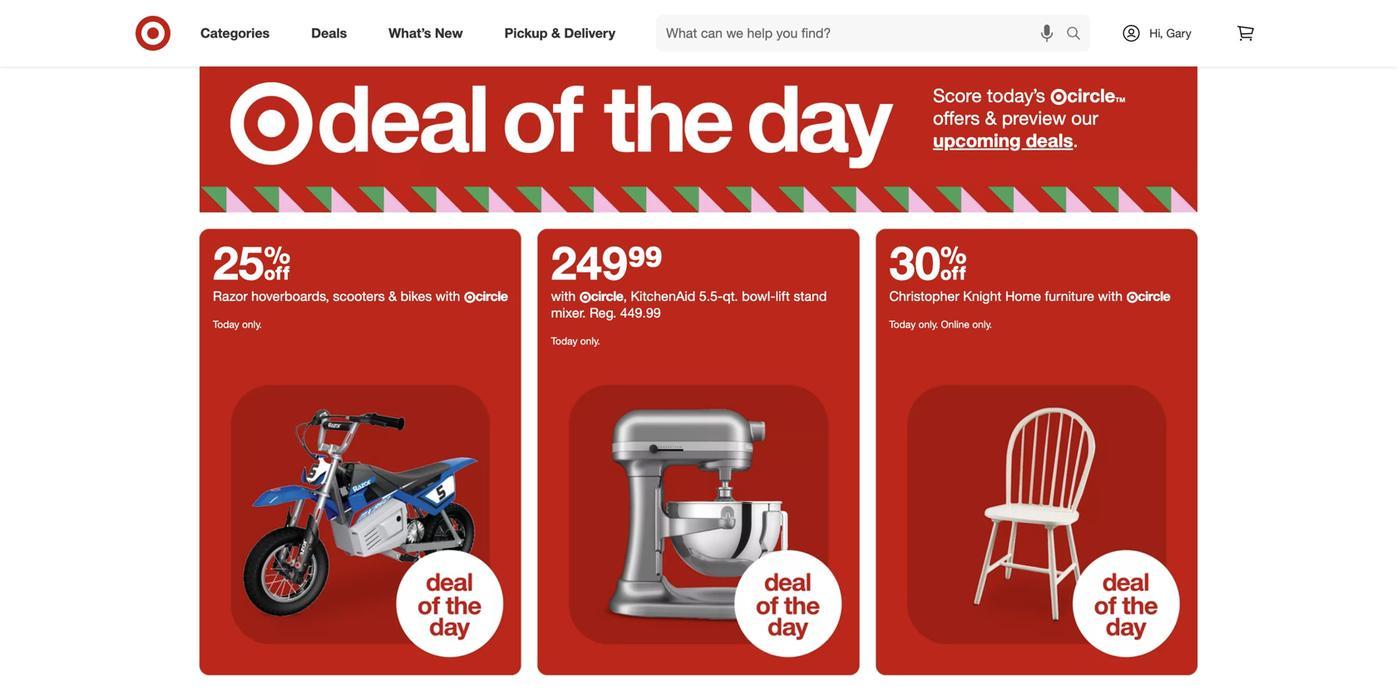 Task type: locate. For each thing, give the bounding box(es) containing it.
today down christopher
[[890, 318, 916, 331]]

with right bikes
[[436, 288, 460, 304]]

circle
[[1068, 84, 1116, 107], [476, 288, 508, 304], [591, 288, 623, 304], [1138, 288, 1171, 304]]

249 99
[[551, 234, 663, 291]]

5.5-
[[699, 288, 723, 304]]

deals link
[[297, 15, 368, 52]]

1 horizontal spatial today only.
[[551, 335, 600, 347]]

2 horizontal spatial with
[[1098, 288, 1123, 304]]

only. for with
[[580, 335, 600, 347]]

0 horizontal spatial today only.
[[213, 318, 262, 331]]

2 with from the left
[[551, 288, 580, 304]]

& right pickup
[[552, 25, 561, 41]]

2 horizontal spatial &
[[985, 106, 997, 129]]

what's new
[[389, 25, 463, 41]]

1 vertical spatial &
[[985, 106, 997, 129]]

today only. for razor hoverboards, scooters & bikes with
[[213, 318, 262, 331]]

only.
[[242, 318, 262, 331], [919, 318, 939, 331], [973, 318, 992, 331], [580, 335, 600, 347]]

with up mixer.
[[551, 288, 580, 304]]

& right offers
[[985, 106, 997, 129]]

pickup & delivery link
[[491, 15, 636, 52]]

& left bikes
[[389, 288, 397, 304]]

249
[[551, 234, 628, 291]]

deals
[[311, 25, 347, 41]]

carousel region
[[200, 0, 1198, 50]]

today down razor
[[213, 318, 239, 331]]

today only. down razor
[[213, 318, 262, 331]]

circle for razor hoverboards, scooters & bikes with
[[476, 288, 508, 304]]

0 vertical spatial &
[[552, 25, 561, 41]]

upcoming
[[933, 129, 1021, 152]]

&
[[552, 25, 561, 41], [985, 106, 997, 129], [389, 288, 397, 304]]

1 vertical spatial today only.
[[551, 335, 600, 347]]

today's
[[987, 84, 1046, 107]]

,
[[623, 288, 627, 304]]

today only.
[[213, 318, 262, 331], [551, 335, 600, 347]]

today only. down mixer.
[[551, 335, 600, 347]]

preview
[[1002, 106, 1067, 129]]

today down mixer.
[[551, 335, 578, 347]]

449.99
[[620, 305, 661, 321]]

1 horizontal spatial with
[[551, 288, 580, 304]]

only. down razor
[[242, 318, 262, 331]]

0 horizontal spatial today
[[213, 318, 239, 331]]

with
[[436, 288, 460, 304], [551, 288, 580, 304], [1098, 288, 1123, 304]]

what's new link
[[375, 15, 484, 52]]

1 horizontal spatial &
[[552, 25, 561, 41]]

with right furniture
[[1098, 288, 1123, 304]]

only. left online
[[919, 318, 939, 331]]

2 vertical spatial &
[[389, 288, 397, 304]]

25
[[213, 234, 291, 291]]

.
[[1074, 129, 1079, 152]]

gary
[[1167, 26, 1192, 40]]

0 horizontal spatial &
[[389, 288, 397, 304]]

2 horizontal spatial today
[[890, 318, 916, 331]]

circle inside score today's ◎ circle tm offers & preview our upcoming deals .
[[1068, 84, 1116, 107]]

0 vertical spatial today only.
[[213, 318, 262, 331]]

only. down reg. on the left top of the page
[[580, 335, 600, 347]]

stand
[[794, 288, 827, 304]]

30
[[890, 234, 967, 291]]

0 horizontal spatial with
[[436, 288, 460, 304]]

razor
[[213, 288, 248, 304]]

today
[[213, 318, 239, 331], [890, 318, 916, 331], [551, 335, 578, 347]]

1 with from the left
[[436, 288, 460, 304]]

what's
[[389, 25, 431, 41]]

& inside score today's ◎ circle tm offers & preview our upcoming deals .
[[985, 106, 997, 129]]

target deal of the day image for razor hoverboards, scooters & bikes with
[[200, 354, 521, 675]]

What can we help you find? suggestions appear below search field
[[656, 15, 1071, 52]]

target deal of the day image
[[200, 50, 1198, 212], [876, 354, 1198, 675], [200, 354, 521, 675], [538, 354, 860, 675]]



Task type: vqa. For each thing, say whether or not it's contained in the screenshot.
a to the bottom
no



Task type: describe. For each thing, give the bounding box(es) containing it.
lift
[[776, 288, 790, 304]]

reg.
[[590, 305, 617, 321]]

hi, gary
[[1150, 26, 1192, 40]]

christopher knight home furniture with
[[890, 288, 1127, 304]]

circle for with
[[591, 288, 623, 304]]

score today's ◎ circle tm offers & preview our upcoming deals .
[[933, 84, 1126, 152]]

only. right online
[[973, 318, 992, 331]]

home
[[1006, 288, 1042, 304]]

search button
[[1059, 15, 1099, 55]]

circle for christopher knight home furniture with
[[1138, 288, 1171, 304]]

hoverboards,
[[251, 288, 329, 304]]

kitchenaid
[[631, 288, 696, 304]]

furniture
[[1045, 288, 1095, 304]]

razor hoverboards, scooters & bikes with
[[213, 288, 464, 304]]

pickup
[[505, 25, 548, 41]]

bowl-
[[742, 288, 776, 304]]

christopher
[[890, 288, 960, 304]]

hi,
[[1150, 26, 1164, 40]]

target deal of the day image for christopher knight home furniture with
[[876, 354, 1198, 675]]

only. for christopher knight home furniture with
[[919, 318, 939, 331]]

categories link
[[186, 15, 291, 52]]

1 horizontal spatial today
[[551, 335, 578, 347]]

today for 25
[[213, 318, 239, 331]]

today only. online only.
[[890, 318, 992, 331]]

scooters
[[333, 288, 385, 304]]

qt.
[[723, 288, 738, 304]]

score
[[933, 84, 982, 107]]

◎
[[1051, 88, 1068, 106]]

3 with from the left
[[1098, 288, 1123, 304]]

mixer.
[[551, 305, 586, 321]]

only. for razor hoverboards, scooters & bikes with
[[242, 318, 262, 331]]

target deal of the day image for with
[[538, 354, 860, 675]]

, kitchenaid 5.5-qt. bowl-lift stand mixer. reg. 449.99
[[551, 288, 827, 321]]

99
[[628, 234, 663, 291]]

knight
[[963, 288, 1002, 304]]

& inside pickup & delivery link
[[552, 25, 561, 41]]

pickup & delivery
[[505, 25, 616, 41]]

today only. for with
[[551, 335, 600, 347]]

bikes
[[401, 288, 432, 304]]

our
[[1072, 106, 1099, 129]]

tm
[[1116, 96, 1126, 104]]

offers
[[933, 106, 980, 129]]

online
[[941, 318, 970, 331]]

deals
[[1026, 129, 1074, 152]]

delivery
[[564, 25, 616, 41]]

categories
[[200, 25, 270, 41]]

search
[[1059, 27, 1099, 43]]

new
[[435, 25, 463, 41]]

today for 30
[[890, 318, 916, 331]]



